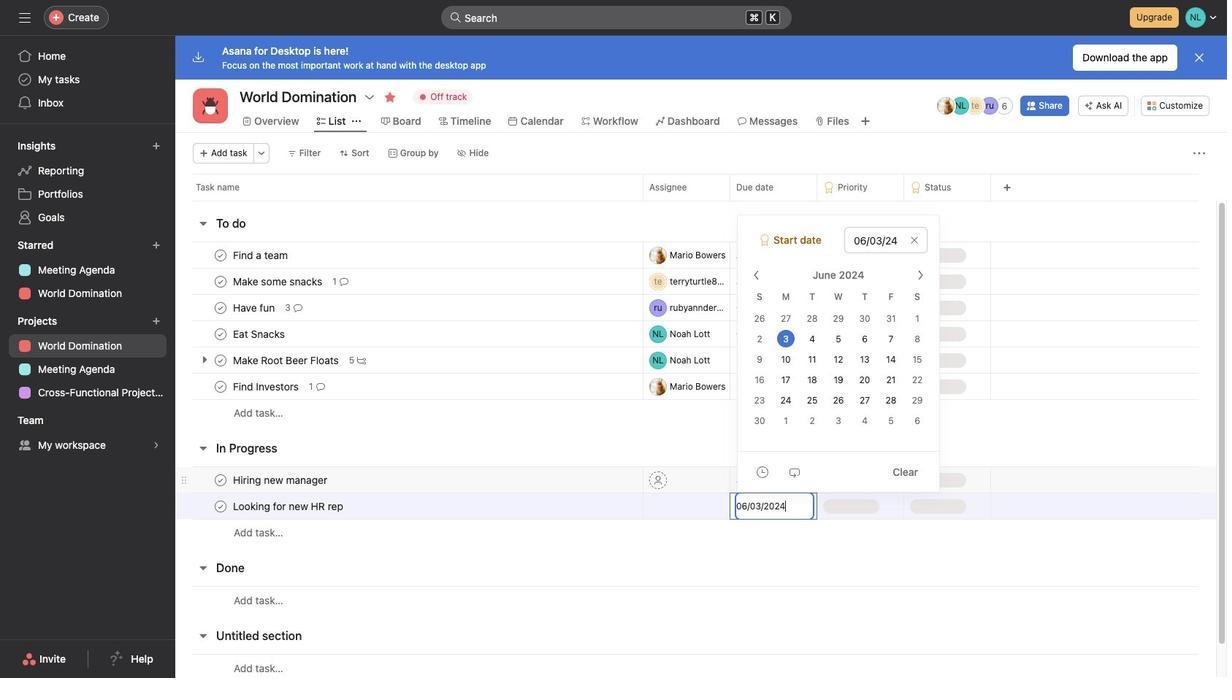Task type: locate. For each thing, give the bounding box(es) containing it.
2 vertical spatial collapse task list for this group image
[[197, 631, 209, 642]]

3 task name text field from the top
[[230, 473, 332, 488]]

task name text field inside find investors cell
[[230, 380, 303, 394]]

Mark complete checkbox
[[212, 273, 229, 291], [212, 299, 229, 317], [212, 326, 229, 343], [212, 352, 229, 369], [212, 378, 229, 396], [212, 472, 229, 489], [212, 498, 229, 516]]

Task name text field
[[230, 274, 327, 289], [230, 380, 303, 394], [230, 473, 332, 488]]

collapse task list for this group image
[[197, 218, 209, 229], [197, 443, 209, 455], [197, 631, 209, 642]]

1 task name text field from the top
[[230, 274, 327, 289]]

1 vertical spatial task name text field
[[230, 380, 303, 394]]

task name text field inside the looking for new hr rep cell
[[230, 500, 348, 514]]

teams element
[[0, 408, 175, 460]]

Due date text field
[[845, 227, 928, 254]]

mark complete image for task name text box in the the looking for new hr rep cell
[[212, 498, 229, 516]]

add items to starred image
[[152, 241, 161, 250]]

none text field inside the header in progress tree grid
[[737, 494, 813, 520]]

mark complete checkbox inside the looking for new hr rep cell
[[212, 498, 229, 516]]

3 comments image
[[294, 304, 302, 312]]

task name text field for the looking for new hr rep cell
[[230, 500, 348, 514]]

0 vertical spatial task name text field
[[230, 274, 327, 289]]

2 mark complete checkbox from the top
[[212, 299, 229, 317]]

mark complete image inside find investors cell
[[212, 378, 229, 396]]

2 collapse task list for this group image from the top
[[197, 443, 209, 455]]

collapse task list for this group image
[[197, 563, 209, 574]]

task name text field inside have fun 'cell'
[[230, 301, 279, 315]]

3 collapse task list for this group image from the top
[[197, 631, 209, 642]]

add time image
[[757, 467, 769, 478]]

mark complete image
[[212, 247, 229, 264], [212, 326, 229, 343], [212, 352, 229, 369], [212, 378, 229, 396], [212, 472, 229, 489]]

3 mark complete image from the top
[[212, 352, 229, 369]]

task name text field inside make root beer floats cell
[[230, 353, 343, 368]]

mark complete image inside "eat snacks" cell
[[212, 326, 229, 343]]

mark complete checkbox inside make root beer floats cell
[[212, 352, 229, 369]]

Search tasks, projects, and more text field
[[441, 6, 792, 29]]

mark complete image inside make root beer floats cell
[[212, 352, 229, 369]]

global element
[[0, 36, 175, 124]]

6 mark complete checkbox from the top
[[212, 472, 229, 489]]

find a team cell
[[175, 242, 643, 269]]

row
[[175, 174, 1228, 201], [193, 200, 1199, 202], [175, 242, 1217, 269], [175, 268, 1217, 295], [175, 295, 1217, 322], [175, 321, 1217, 348], [175, 347, 1217, 374], [175, 373, 1217, 400], [175, 400, 1217, 427], [175, 467, 1217, 494], [175, 493, 1217, 520], [175, 520, 1217, 547], [175, 587, 1217, 615], [175, 655, 1217, 679]]

task name text field inside "eat snacks" cell
[[230, 327, 289, 342]]

1 mark complete image from the top
[[212, 247, 229, 264]]

Task name text field
[[230, 248, 292, 263], [230, 301, 279, 315], [230, 327, 289, 342], [230, 353, 343, 368], [230, 500, 348, 514]]

task name text field inside make some snacks cell
[[230, 274, 327, 289]]

mark complete image inside hiring new manager cell
[[212, 472, 229, 489]]

2 task name text field from the top
[[230, 380, 303, 394]]

3 task name text field from the top
[[230, 327, 289, 342]]

mark complete checkbox inside hiring new manager cell
[[212, 472, 229, 489]]

mark complete image
[[212, 273, 229, 291], [212, 299, 229, 317], [212, 498, 229, 516]]

None field
[[441, 6, 792, 29]]

4 mark complete checkbox from the top
[[212, 352, 229, 369]]

None text field
[[737, 494, 813, 520]]

bug image
[[202, 97, 219, 115]]

mark complete image inside find a team cell
[[212, 247, 229, 264]]

2 mark complete image from the top
[[212, 299, 229, 317]]

hide sidebar image
[[19, 12, 31, 23]]

set to repeat image
[[789, 467, 801, 478]]

mark complete checkbox inside make some snacks cell
[[212, 273, 229, 291]]

insights element
[[0, 133, 175, 232]]

4 task name text field from the top
[[230, 353, 343, 368]]

mark complete image inside the looking for new hr rep cell
[[212, 498, 229, 516]]

task name text field for 1 comment icon
[[230, 380, 303, 394]]

mark complete image inside make some snacks cell
[[212, 273, 229, 291]]

7 mark complete checkbox from the top
[[212, 498, 229, 516]]

mark complete checkbox inside have fun 'cell'
[[212, 299, 229, 317]]

3 mark complete image from the top
[[212, 498, 229, 516]]

mark complete image for task name text box in the have fun 'cell'
[[212, 299, 229, 317]]

more actions image
[[257, 149, 266, 158]]

2 vertical spatial mark complete image
[[212, 498, 229, 516]]

5 mark complete image from the top
[[212, 472, 229, 489]]

0 vertical spatial mark complete image
[[212, 273, 229, 291]]

3 mark complete checkbox from the top
[[212, 326, 229, 343]]

mark complete image for mark complete option in the make root beer floats cell
[[212, 352, 229, 369]]

mark complete image for mark complete option inside hiring new manager cell
[[212, 472, 229, 489]]

2 vertical spatial task name text field
[[230, 473, 332, 488]]

cell
[[730, 347, 818, 374]]

5 subtasks image
[[358, 356, 366, 365]]

5 task name text field from the top
[[230, 500, 348, 514]]

mark complete checkbox for task name text field inside the find investors cell
[[212, 378, 229, 396]]

add tab image
[[860, 115, 872, 127]]

2 mark complete image from the top
[[212, 326, 229, 343]]

task name text field for have fun 'cell'
[[230, 301, 279, 315]]

1 mark complete checkbox from the top
[[212, 273, 229, 291]]

header in progress tree grid
[[175, 467, 1217, 547]]

remove from starred image
[[385, 91, 396, 103]]

5 mark complete checkbox from the top
[[212, 378, 229, 396]]

1 task name text field from the top
[[230, 248, 292, 263]]

task name text field for "eat snacks" cell
[[230, 327, 289, 342]]

task name text field inside find a team cell
[[230, 248, 292, 263]]

1 mark complete image from the top
[[212, 273, 229, 291]]

hiring new manager cell
[[175, 467, 643, 494]]

mark complete checkbox inside "eat snacks" cell
[[212, 326, 229, 343]]

2 task name text field from the top
[[230, 301, 279, 315]]

task name text field for 1 comment image at the left of page
[[230, 274, 327, 289]]

1 collapse task list for this group image from the top
[[197, 218, 209, 229]]

new insights image
[[152, 142, 161, 151]]

4 mark complete image from the top
[[212, 378, 229, 396]]

0 vertical spatial collapse task list for this group image
[[197, 218, 209, 229]]

mark complete checkbox inside find investors cell
[[212, 378, 229, 396]]

1 vertical spatial collapse task list for this group image
[[197, 443, 209, 455]]

task name text field for find a team cell
[[230, 248, 292, 263]]

new project or portfolio image
[[152, 317, 161, 326]]

1 vertical spatial mark complete image
[[212, 299, 229, 317]]



Task type: vqa. For each thing, say whether or not it's contained in the screenshot.
the rightmost work
no



Task type: describe. For each thing, give the bounding box(es) containing it.
1 comment image
[[316, 383, 325, 391]]

see details, my workspace image
[[152, 441, 161, 450]]

show options image
[[364, 91, 376, 103]]

header to do tree grid
[[175, 242, 1217, 427]]

priority field for hiring new manager cell
[[817, 467, 905, 494]]

eat snacks cell
[[175, 321, 643, 348]]

expand subtask list for the task make root beer floats image
[[199, 354, 210, 366]]

tab actions image
[[352, 117, 361, 126]]

mark complete image for mark complete option within find investors cell
[[212, 378, 229, 396]]

mark complete checkbox for task name text box in the the looking for new hr rep cell
[[212, 498, 229, 516]]

collapse task list for this group image for the header in progress tree grid
[[197, 443, 209, 455]]

find investors cell
[[175, 373, 643, 400]]

Mark complete checkbox
[[212, 247, 229, 264]]

dismiss image
[[1194, 52, 1206, 64]]

more actions image
[[1194, 148, 1206, 159]]

collapse task list for this group image for the header to do tree grid
[[197, 218, 209, 229]]

have fun cell
[[175, 295, 643, 322]]

mark complete image for task name text field in the make some snacks cell
[[212, 273, 229, 291]]

task name text field inside hiring new manager cell
[[230, 473, 332, 488]]

looking for new hr rep cell
[[175, 493, 643, 520]]

projects element
[[0, 308, 175, 408]]

make root beer floats cell
[[175, 347, 643, 374]]

make some snacks cell
[[175, 268, 643, 295]]

clear due date image
[[911, 236, 919, 245]]

1 comment image
[[340, 277, 348, 286]]

mark complete image for mark complete checkbox
[[212, 247, 229, 264]]

mark complete checkbox for task name text box in the have fun 'cell'
[[212, 299, 229, 317]]

previous month image
[[751, 270, 763, 281]]

mark complete checkbox for task name text field within the hiring new manager cell
[[212, 472, 229, 489]]

mark complete checkbox for task name text box within the "eat snacks" cell
[[212, 326, 229, 343]]

next month image
[[915, 270, 927, 281]]

mark complete image for mark complete option in the "eat snacks" cell
[[212, 326, 229, 343]]

starred element
[[0, 232, 175, 308]]

add field image
[[1003, 183, 1012, 192]]

mark complete checkbox for task name text field in the make some snacks cell
[[212, 273, 229, 291]]

prominent image
[[450, 12, 462, 23]]



